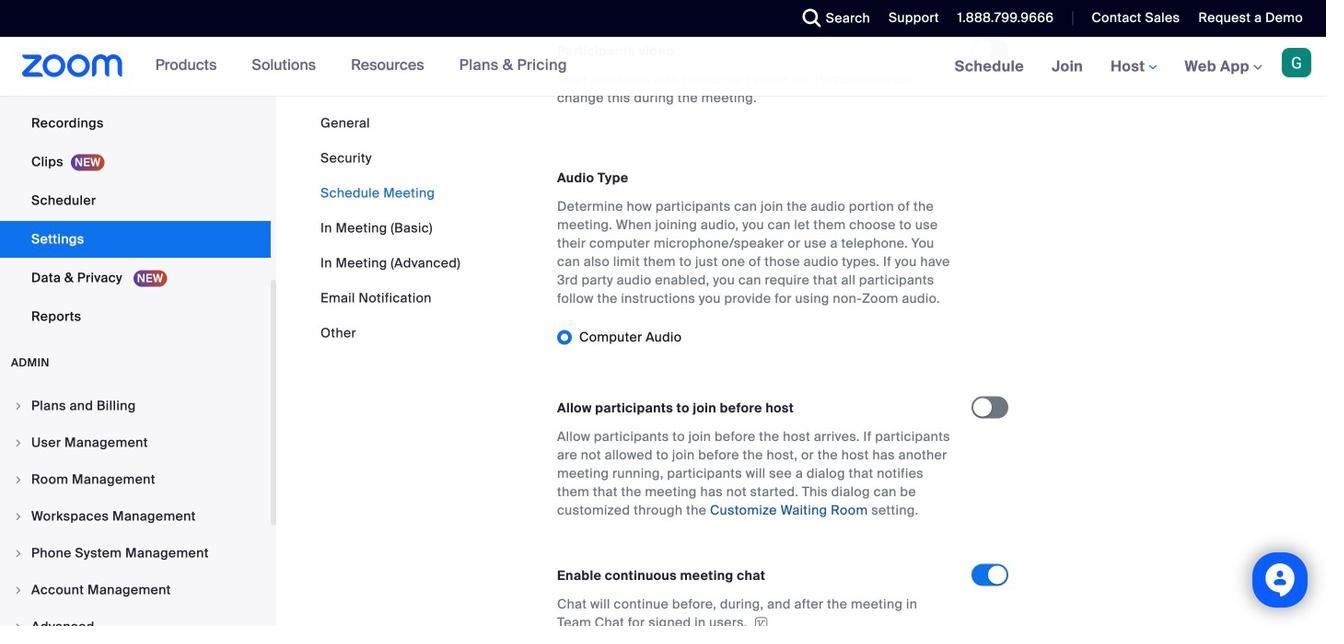 Task type: locate. For each thing, give the bounding box(es) containing it.
4 right image from the top
[[13, 622, 24, 627]]

2 right image from the top
[[13, 475, 24, 486]]

1 right image from the top
[[13, 438, 24, 449]]

product information navigation
[[142, 37, 581, 96]]

1 right image from the top
[[13, 401, 24, 412]]

0 vertical spatial right image
[[13, 401, 24, 412]]

zoom logo image
[[22, 54, 123, 77]]

right image
[[13, 438, 24, 449], [13, 475, 24, 486], [13, 585, 24, 596], [13, 622, 24, 627]]

banner
[[0, 37, 1327, 97]]

3 right image from the top
[[13, 548, 24, 559]]

right image
[[13, 401, 24, 412], [13, 511, 24, 522], [13, 548, 24, 559]]

6 menu item from the top
[[0, 573, 271, 608]]

2 vertical spatial right image
[[13, 548, 24, 559]]

3 menu item from the top
[[0, 463, 271, 498]]

5 menu item from the top
[[0, 536, 271, 571]]

right image for third menu item from the top
[[13, 475, 24, 486]]

menu item
[[0, 389, 271, 424], [0, 426, 271, 461], [0, 463, 271, 498], [0, 499, 271, 534], [0, 536, 271, 571], [0, 573, 271, 608], [0, 610, 271, 627]]

right image for second menu item from the top of the admin menu menu in the left bottom of the page
[[13, 438, 24, 449]]

meetings navigation
[[941, 37, 1327, 97]]

1 vertical spatial right image
[[13, 511, 24, 522]]

3 right image from the top
[[13, 585, 24, 596]]

application
[[557, 596, 956, 627]]

2 right image from the top
[[13, 511, 24, 522]]

menu bar
[[321, 114, 461, 343]]



Task type: vqa. For each thing, say whether or not it's contained in the screenshot.
Zoom One icon
no



Task type: describe. For each thing, give the bounding box(es) containing it.
right image for second menu item from the bottom
[[13, 585, 24, 596]]

profile picture image
[[1283, 48, 1312, 77]]

4 menu item from the top
[[0, 499, 271, 534]]

personal menu menu
[[0, 0, 271, 337]]

admin menu menu
[[0, 389, 271, 627]]

2 menu item from the top
[[0, 426, 271, 461]]

side navigation navigation
[[0, 0, 276, 627]]

7 menu item from the top
[[0, 610, 271, 627]]

1 menu item from the top
[[0, 389, 271, 424]]

support version for enable continuous meeting chat image
[[752, 618, 771, 627]]

right image for 7th menu item from the top
[[13, 622, 24, 627]]



